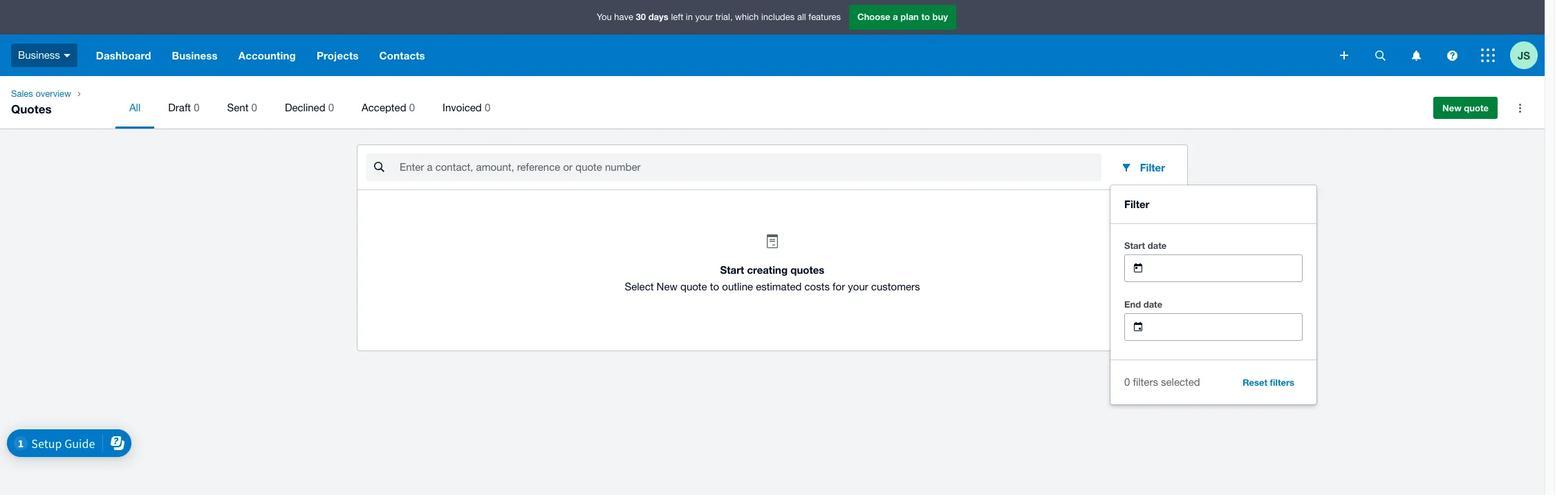 Task type: describe. For each thing, give the bounding box(es) containing it.
navigation containing dashboard
[[86, 35, 1331, 76]]

filter button
[[1110, 154, 1177, 181]]

reset
[[1243, 377, 1268, 388]]

sales overview
[[11, 89, 71, 99]]

a
[[893, 11, 899, 22]]

all link
[[115, 87, 154, 129]]

filter inside group
[[1125, 198, 1150, 210]]

accepted
[[362, 102, 406, 113]]

filter group
[[1111, 185, 1317, 404]]

0 for sent 0
[[252, 102, 257, 113]]

you have 30 days left in your trial, which includes all features
[[597, 11, 841, 22]]

business inside navigation
[[172, 49, 218, 62]]

sent
[[227, 102, 249, 113]]

1 horizontal spatial svg image
[[1412, 50, 1421, 61]]

0 inside filter group
[[1125, 376, 1131, 388]]

creating
[[748, 264, 788, 276]]

banner containing js
[[0, 0, 1546, 76]]

2 business button from the left
[[162, 35, 228, 76]]

start date
[[1125, 240, 1167, 251]]

0 filters selected
[[1125, 376, 1201, 388]]

0 horizontal spatial svg image
[[1341, 51, 1349, 59]]

Enter a contact, amount, reference or quote number field
[[399, 154, 1102, 181]]

0 for accepted 0
[[409, 102, 415, 113]]

select
[[625, 281, 654, 293]]

start for creating
[[721, 264, 745, 276]]

quotes element
[[0, 76, 1546, 129]]

in
[[686, 12, 693, 22]]

buy
[[933, 11, 949, 22]]

30
[[636, 11, 646, 22]]

sent 0
[[227, 102, 257, 113]]

new quote
[[1443, 102, 1490, 113]]

declined
[[285, 102, 326, 113]]

menu inside quotes 'element'
[[115, 87, 1415, 129]]

dashboard
[[96, 49, 151, 62]]

filters for reset
[[1271, 377, 1295, 388]]

quote inside start creating quotes select new quote to outline estimated costs for your customers
[[681, 281, 708, 293]]

reset filters
[[1243, 377, 1295, 388]]

date for end date
[[1144, 299, 1163, 310]]

accepted 0
[[362, 102, 415, 113]]

draft
[[168, 102, 191, 113]]

quotes
[[11, 102, 52, 116]]

0 vertical spatial to
[[922, 11, 931, 22]]

start creating quotes select new quote to outline estimated costs for your customers
[[625, 264, 920, 293]]

1 horizontal spatial svg image
[[1376, 50, 1386, 61]]

your inside you have 30 days left in your trial, which includes all features
[[696, 12, 713, 22]]

costs
[[805, 281, 830, 293]]

filter inside popup button
[[1141, 161, 1166, 174]]

0 for declined 0
[[328, 102, 334, 113]]

start for date
[[1125, 240, 1146, 251]]

end date
[[1125, 299, 1163, 310]]

2 horizontal spatial svg image
[[1448, 50, 1458, 61]]

svg image inside the business popup button
[[64, 54, 70, 57]]

quotes
[[791, 264, 825, 276]]

your inside start creating quotes select new quote to outline estimated costs for your customers
[[848, 281, 869, 293]]

invoiced
[[443, 102, 482, 113]]

2 horizontal spatial svg image
[[1482, 48, 1496, 62]]

0 for draft 0
[[194, 102, 200, 113]]

dashboard link
[[86, 35, 162, 76]]

projects button
[[306, 35, 369, 76]]

1 business button from the left
[[0, 35, 86, 76]]

includes
[[762, 12, 795, 22]]

projects
[[317, 49, 359, 62]]



Task type: locate. For each thing, give the bounding box(es) containing it.
0 horizontal spatial your
[[696, 12, 713, 22]]

features
[[809, 12, 841, 22]]

quote inside 'element'
[[1465, 102, 1490, 113]]

business
[[18, 49, 60, 61], [172, 49, 218, 62]]

1 horizontal spatial business button
[[162, 35, 228, 76]]

end
[[1125, 299, 1142, 310]]

filter
[[1141, 161, 1166, 174], [1125, 198, 1150, 210]]

0 vertical spatial new
[[1443, 102, 1462, 113]]

svg image
[[1376, 50, 1386, 61], [1448, 50, 1458, 61], [64, 54, 70, 57]]

accounting
[[239, 49, 296, 62]]

1 vertical spatial filter
[[1125, 198, 1150, 210]]

new quote link
[[1434, 97, 1499, 119]]

1 horizontal spatial quote
[[1465, 102, 1490, 113]]

to left buy
[[922, 11, 931, 22]]

0 vertical spatial date
[[1148, 240, 1167, 251]]

all
[[129, 102, 141, 113]]

days
[[649, 11, 669, 22]]

0 vertical spatial quote
[[1465, 102, 1490, 113]]

quote left outline
[[681, 281, 708, 293]]

estimated
[[756, 281, 802, 293]]

1 vertical spatial start
[[721, 264, 745, 276]]

new left shortcuts 'icon'
[[1443, 102, 1462, 113]]

business up sales overview
[[18, 49, 60, 61]]

customers
[[872, 281, 920, 293]]

to
[[922, 11, 931, 22], [710, 281, 720, 293]]

1 horizontal spatial start
[[1125, 240, 1146, 251]]

trial,
[[716, 12, 733, 22]]

contacts button
[[369, 35, 436, 76]]

1 vertical spatial quote
[[681, 281, 708, 293]]

0 horizontal spatial quote
[[681, 281, 708, 293]]

outline
[[723, 281, 753, 293]]

new inside start creating quotes select new quote to outline estimated costs for your customers
[[657, 281, 678, 293]]

date up end date
[[1148, 240, 1167, 251]]

0 horizontal spatial start
[[721, 264, 745, 276]]

menu containing all
[[115, 87, 1415, 129]]

have
[[615, 12, 634, 22]]

1 vertical spatial new
[[657, 281, 678, 293]]

0 horizontal spatial business
[[18, 49, 60, 61]]

0 horizontal spatial filters
[[1134, 376, 1159, 388]]

for
[[833, 281, 846, 293]]

start up end
[[1125, 240, 1146, 251]]

business up draft 0
[[172, 49, 218, 62]]

1 vertical spatial your
[[848, 281, 869, 293]]

quote
[[1465, 102, 1490, 113], [681, 281, 708, 293]]

0 right accepted
[[409, 102, 415, 113]]

navigation
[[86, 35, 1331, 76]]

to left outline
[[710, 281, 720, 293]]

1 horizontal spatial business
[[172, 49, 218, 62]]

date for start date
[[1148, 240, 1167, 251]]

0 for invoiced 0
[[485, 102, 491, 113]]

js button
[[1511, 35, 1546, 76]]

date right end
[[1144, 299, 1163, 310]]

overview
[[36, 89, 71, 99]]

your right for
[[848, 281, 869, 293]]

filters inside button
[[1271, 377, 1295, 388]]

start
[[1125, 240, 1146, 251], [721, 264, 745, 276]]

filters for 0
[[1134, 376, 1159, 388]]

End date field
[[1158, 314, 1303, 340]]

shortcuts image
[[1507, 94, 1535, 122]]

0 horizontal spatial business button
[[0, 35, 86, 76]]

draft 0
[[168, 102, 200, 113]]

1 vertical spatial date
[[1144, 299, 1163, 310]]

0 left selected
[[1125, 376, 1131, 388]]

choose
[[858, 11, 891, 22]]

start inside start creating quotes select new quote to outline estimated costs for your customers
[[721, 264, 745, 276]]

sales
[[11, 89, 33, 99]]

1 horizontal spatial to
[[922, 11, 931, 22]]

invoiced 0
[[443, 102, 491, 113]]

0 right the draft
[[194, 102, 200, 113]]

menu
[[115, 87, 1415, 129]]

banner
[[0, 0, 1546, 76]]

sales overview link
[[6, 87, 77, 101]]

0 horizontal spatial new
[[657, 281, 678, 293]]

quote left shortcuts 'icon'
[[1465, 102, 1490, 113]]

contacts
[[380, 49, 425, 62]]

business button
[[0, 35, 86, 76], [162, 35, 228, 76]]

start inside filter group
[[1125, 240, 1146, 251]]

choose a plan to buy
[[858, 11, 949, 22]]

your
[[696, 12, 713, 22], [848, 281, 869, 293]]

selected
[[1162, 376, 1201, 388]]

reset filters button
[[1235, 368, 1303, 396]]

1 horizontal spatial new
[[1443, 102, 1462, 113]]

accounting button
[[228, 35, 306, 76]]

Start date field
[[1158, 255, 1303, 281]]

0 right declined
[[328, 102, 334, 113]]

filters
[[1134, 376, 1159, 388], [1271, 377, 1295, 388]]

which
[[736, 12, 759, 22]]

0 right sent
[[252, 102, 257, 113]]

filters right reset
[[1271, 377, 1295, 388]]

left
[[671, 12, 684, 22]]

you
[[597, 12, 612, 22]]

date
[[1148, 240, 1167, 251], [1144, 299, 1163, 310]]

plan
[[901, 11, 919, 22]]

new right select
[[657, 281, 678, 293]]

to inside start creating quotes select new quote to outline estimated costs for your customers
[[710, 281, 720, 293]]

all
[[798, 12, 806, 22]]

business button up sales overview
[[0, 35, 86, 76]]

0
[[194, 102, 200, 113], [252, 102, 257, 113], [328, 102, 334, 113], [409, 102, 415, 113], [485, 102, 491, 113], [1125, 376, 1131, 388]]

js
[[1519, 49, 1531, 61]]

declined 0
[[285, 102, 334, 113]]

0 horizontal spatial to
[[710, 281, 720, 293]]

0 vertical spatial start
[[1125, 240, 1146, 251]]

0 vertical spatial filter
[[1141, 161, 1166, 174]]

new inside quotes 'element'
[[1443, 102, 1462, 113]]

start up outline
[[721, 264, 745, 276]]

your right in
[[696, 12, 713, 22]]

new
[[1443, 102, 1462, 113], [657, 281, 678, 293]]

1 horizontal spatial your
[[848, 281, 869, 293]]

0 horizontal spatial svg image
[[64, 54, 70, 57]]

svg image
[[1482, 48, 1496, 62], [1412, 50, 1421, 61], [1341, 51, 1349, 59]]

1 horizontal spatial filters
[[1271, 377, 1295, 388]]

1 vertical spatial to
[[710, 281, 720, 293]]

filters left selected
[[1134, 376, 1159, 388]]

0 vertical spatial your
[[696, 12, 713, 22]]

business button up draft 0
[[162, 35, 228, 76]]

0 right invoiced
[[485, 102, 491, 113]]



Task type: vqa. For each thing, say whether or not it's contained in the screenshot.
menu
yes



